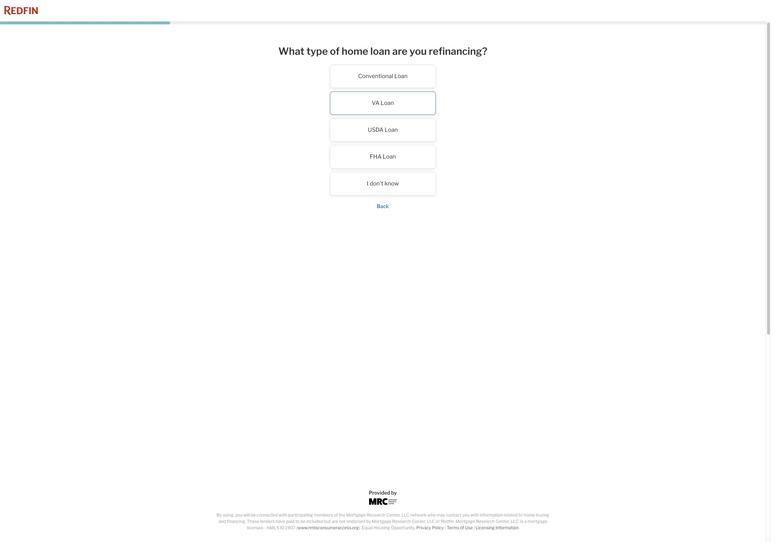 Task type: describe. For each thing, give the bounding box(es) containing it.
1 vertical spatial be
[[301, 519, 306, 524]]

participating
[[288, 512, 313, 518]]

0 horizontal spatial to
[[296, 519, 300, 524]]

va
[[372, 100, 380, 106]]

loan for usda loan
[[385, 126, 398, 133]]

don't
[[370, 180, 383, 187]]

0 horizontal spatial llc
[[402, 512, 409, 518]]

1 vertical spatial llc
[[427, 519, 435, 524]]

licensing information link
[[476, 525, 519, 530]]

what
[[278, 45, 305, 57]]

privacy policy link
[[417, 525, 444, 530]]

0 vertical spatial be
[[251, 512, 256, 518]]

paid
[[286, 519, 295, 524]]

llc.
[[511, 519, 520, 524]]

provided
[[369, 490, 390, 496]]

1907
[[285, 525, 296, 530]]

back button
[[377, 203, 389, 209]]

related
[[504, 512, 518, 518]]

terms of use link
[[447, 525, 473, 530]]

have
[[276, 519, 285, 524]]

-
[[264, 525, 266, 530]]

redfin.
[[441, 519, 455, 524]]

is
[[521, 519, 524, 524]]

loan for conventional loan
[[394, 73, 408, 79]]

(
[[296, 525, 298, 530]]

usda
[[368, 126, 384, 133]]

who
[[428, 512, 436, 518]]

0 horizontal spatial home
[[342, 45, 368, 57]]

opportunity.
[[391, 525, 416, 530]]

fha loan
[[370, 153, 396, 160]]

information
[[480, 512, 503, 518]]

type
[[307, 45, 328, 57]]

terms
[[447, 525, 459, 530]]

financing.
[[227, 519, 246, 524]]

1 horizontal spatial mortgage
[[372, 519, 392, 524]]

2 you from the left
[[462, 512, 470, 518]]

licensee
[[247, 525, 263, 530]]

mortgage
[[528, 519, 547, 524]]

use
[[465, 525, 473, 530]]

1 with from the left
[[279, 512, 287, 518]]

back
[[377, 203, 389, 209]]

i
[[367, 180, 369, 187]]

1 you from the left
[[235, 512, 243, 518]]

0 horizontal spatial mortgage
[[346, 512, 366, 518]]

i don't know
[[367, 180, 399, 187]]

nmls
[[267, 525, 279, 530]]

loan for va loan
[[381, 100, 394, 106]]

may
[[437, 512, 445, 518]]

www.nmlsconsumeraccess.org
[[298, 525, 359, 530]]

privacy
[[417, 525, 431, 530]]

1 horizontal spatial research
[[392, 519, 411, 524]]

a
[[525, 519, 527, 524]]

but
[[324, 519, 331, 524]]

know
[[385, 180, 399, 187]]

included
[[307, 519, 323, 524]]

are inside by using, you will be connected with participating members of the mortgage research center, llc network who may contact you with information related to home buying and financing. these lenders have paid to be included but are not endorsed by mortgage research center, llc or redfin. mortgage research center, llc. is a mortgage licensee - nmls id 1907 (
[[332, 519, 338, 524]]

).
[[359, 525, 361, 530]]

endorsed
[[347, 519, 365, 524]]

will
[[243, 512, 250, 518]]

0 horizontal spatial research
[[367, 512, 386, 518]]

id
[[280, 525, 284, 530]]



Task type: vqa. For each thing, say whether or not it's contained in the screenshot.
opportunity. at the bottom of the page
yes



Task type: locate. For each thing, give the bounding box(es) containing it.
you refinancing?
[[410, 45, 488, 57]]

0 horizontal spatial center,
[[386, 512, 401, 518]]

0 vertical spatial by
[[391, 490, 397, 496]]

these
[[247, 519, 259, 524]]

provided by
[[369, 490, 397, 496]]

2 horizontal spatial center,
[[496, 519, 510, 524]]

policy
[[432, 525, 444, 530]]

www.nmlsconsumeraccess.org ). equal housing opportunity. privacy policy | terms of use | licensing information
[[298, 525, 519, 530]]

by
[[391, 490, 397, 496], [366, 519, 371, 524]]

home
[[342, 45, 368, 57], [524, 512, 535, 518]]

by using, you will be connected with participating members of the mortgage research center, llc network who may contact you with information related to home buying and financing. these lenders have paid to be included but are not endorsed by mortgage research center, llc or redfin. mortgage research center, llc. is a mortgage licensee - nmls id 1907 (
[[217, 512, 549, 530]]

2 | from the left
[[474, 525, 475, 530]]

lenders
[[260, 519, 275, 524]]

and
[[219, 519, 226, 524]]

research up opportunity.
[[392, 519, 411, 524]]

0 vertical spatial llc
[[402, 512, 409, 518]]

1 vertical spatial are
[[332, 519, 338, 524]]

loan
[[370, 45, 390, 57]]

1 | from the left
[[445, 525, 446, 530]]

mortgage up endorsed
[[346, 512, 366, 518]]

1 vertical spatial of
[[334, 512, 338, 518]]

loan right the va
[[381, 100, 394, 106]]

to up is
[[519, 512, 523, 518]]

research up housing
[[367, 512, 386, 518]]

the
[[339, 512, 346, 518]]

you right contact
[[462, 512, 470, 518]]

1 horizontal spatial are
[[392, 45, 408, 57]]

by up mortgage research center image
[[391, 490, 397, 496]]

not
[[339, 519, 346, 524]]

2 horizontal spatial mortgage
[[456, 519, 475, 524]]

1 horizontal spatial home
[[524, 512, 535, 518]]

by
[[217, 512, 222, 518]]

llc up the 'privacy policy' 'link'
[[427, 519, 435, 524]]

licensing
[[476, 525, 495, 530]]

1 horizontal spatial by
[[391, 490, 397, 496]]

1 horizontal spatial with
[[471, 512, 479, 518]]

2 horizontal spatial research
[[476, 519, 495, 524]]

home left the loan
[[342, 45, 368, 57]]

0 vertical spatial to
[[519, 512, 523, 518]]

1 horizontal spatial be
[[301, 519, 306, 524]]

buying
[[536, 512, 549, 518]]

be down participating on the left
[[301, 519, 306, 524]]

you up financing.
[[235, 512, 243, 518]]

center, up opportunity.
[[386, 512, 401, 518]]

1 vertical spatial home
[[524, 512, 535, 518]]

| right use
[[474, 525, 475, 530]]

loan right usda at the top left of the page
[[385, 126, 398, 133]]

2 with from the left
[[471, 512, 479, 518]]

1 vertical spatial to
[[296, 519, 300, 524]]

loan right fha
[[383, 153, 396, 160]]

of for housing
[[460, 525, 464, 530]]

mortgage up use
[[456, 519, 475, 524]]

research
[[367, 512, 386, 518], [392, 519, 411, 524], [476, 519, 495, 524]]

usda loan
[[368, 126, 398, 133]]

1 horizontal spatial center,
[[412, 519, 426, 524]]

what type of home loan are you refinancing?
[[278, 45, 488, 57]]

mortgage up housing
[[372, 519, 392, 524]]

center,
[[386, 512, 401, 518], [412, 519, 426, 524], [496, 519, 510, 524]]

1 horizontal spatial you
[[462, 512, 470, 518]]

1 horizontal spatial |
[[474, 525, 475, 530]]

conventional
[[358, 73, 393, 79]]

connected
[[257, 512, 278, 518]]

or
[[436, 519, 440, 524]]

0 horizontal spatial be
[[251, 512, 256, 518]]

of inside by using, you will be connected with participating members of the mortgage research center, llc network who may contact you with information related to home buying and financing. these lenders have paid to be included but are not endorsed by mortgage research center, llc or redfin. mortgage research center, llc. is a mortgage licensee - nmls id 1907 (
[[334, 512, 338, 518]]

mortgage
[[346, 512, 366, 518], [372, 519, 392, 524], [456, 519, 475, 524]]

llc
[[402, 512, 409, 518], [427, 519, 435, 524]]

0 vertical spatial of
[[330, 45, 340, 57]]

equal
[[362, 525, 373, 530]]

1 vertical spatial by
[[366, 519, 371, 524]]

0 horizontal spatial by
[[366, 519, 371, 524]]

mortgage research center image
[[369, 498, 397, 505]]

are right the loan
[[392, 45, 408, 57]]

loan right the conventional
[[394, 73, 408, 79]]

2 vertical spatial of
[[460, 525, 464, 530]]

research up licensing
[[476, 519, 495, 524]]

of left use
[[460, 525, 464, 530]]

0 vertical spatial home
[[342, 45, 368, 57]]

0 horizontal spatial are
[[332, 519, 338, 524]]

be
[[251, 512, 256, 518], [301, 519, 306, 524]]

| down redfin.
[[445, 525, 446, 530]]

www.nmlsconsumeraccess.org link
[[298, 525, 359, 530]]

what type of home loan are you refinancing? option group
[[242, 65, 524, 195]]

of
[[330, 45, 340, 57], [334, 512, 338, 518], [460, 525, 464, 530]]

by inside by using, you will be connected with participating members of the mortgage research center, llc network who may contact you with information related to home buying and financing. these lenders have paid to be included but are not endorsed by mortgage research center, llc or redfin. mortgage research center, llc. is a mortgage licensee - nmls id 1907 (
[[366, 519, 371, 524]]

home inside by using, you will be connected with participating members of the mortgage research center, llc network who may contact you with information related to home buying and financing. these lenders have paid to be included but are not endorsed by mortgage research center, llc or redfin. mortgage research center, llc. is a mortgage licensee - nmls id 1907 (
[[524, 512, 535, 518]]

loan
[[394, 73, 408, 79], [381, 100, 394, 106], [385, 126, 398, 133], [383, 153, 396, 160]]

with
[[279, 512, 287, 518], [471, 512, 479, 518]]

1 horizontal spatial to
[[519, 512, 523, 518]]

members
[[314, 512, 333, 518]]

center, down 'network'
[[412, 519, 426, 524]]

you
[[235, 512, 243, 518], [462, 512, 470, 518]]

network
[[410, 512, 427, 518]]

to
[[519, 512, 523, 518], [296, 519, 300, 524]]

contact
[[446, 512, 462, 518]]

are left not
[[332, 519, 338, 524]]

by up equal
[[366, 519, 371, 524]]

0 horizontal spatial you
[[235, 512, 243, 518]]

of right 'type'
[[330, 45, 340, 57]]

1 horizontal spatial llc
[[427, 519, 435, 524]]

va loan
[[372, 100, 394, 106]]

center, up information
[[496, 519, 510, 524]]

home up a
[[524, 512, 535, 518]]

be up these
[[251, 512, 256, 518]]

are
[[392, 45, 408, 57], [332, 519, 338, 524]]

to up (
[[296, 519, 300, 524]]

fha
[[370, 153, 382, 160]]

of left the 'the'
[[334, 512, 338, 518]]

loan for fha loan
[[383, 153, 396, 160]]

with up have
[[279, 512, 287, 518]]

0 vertical spatial are
[[392, 45, 408, 57]]

information
[[496, 525, 519, 530]]

housing
[[374, 525, 390, 530]]

0 horizontal spatial with
[[279, 512, 287, 518]]

0 horizontal spatial |
[[445, 525, 446, 530]]

llc up opportunity.
[[402, 512, 409, 518]]

conventional loan
[[358, 73, 408, 79]]

with up use
[[471, 512, 479, 518]]

of for will
[[334, 512, 338, 518]]

|
[[445, 525, 446, 530], [474, 525, 475, 530]]

using,
[[223, 512, 234, 518]]



